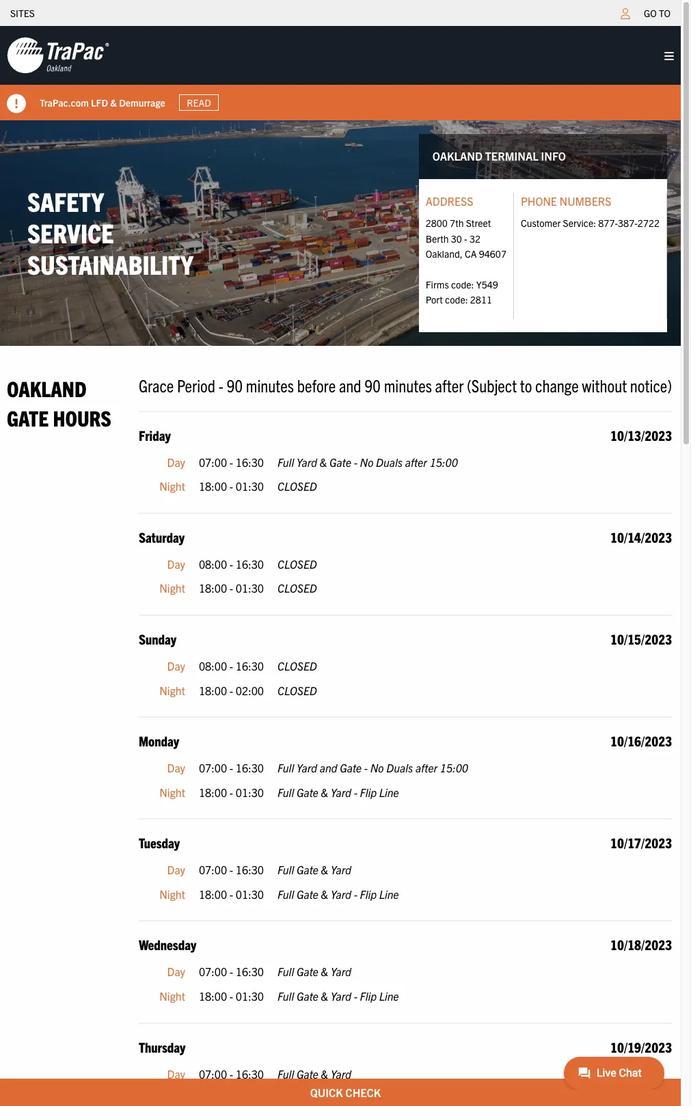 Task type: locate. For each thing, give the bounding box(es) containing it.
1 vertical spatial 15:00
[[440, 761, 468, 775]]

3 day from the top
[[167, 659, 185, 673]]

full
[[278, 455, 294, 469], [278, 761, 294, 775], [278, 785, 294, 799], [278, 863, 294, 877], [278, 887, 294, 901], [278, 965, 294, 979], [278, 989, 294, 1003], [278, 1067, 294, 1081]]

6 day from the top
[[167, 965, 185, 979]]

code:
[[451, 278, 474, 290], [445, 293, 468, 306]]

line
[[379, 785, 399, 799], [379, 887, 399, 901], [379, 989, 399, 1003]]

day for thursday
[[167, 1067, 185, 1081]]

01:30 for tuesday
[[236, 887, 264, 901]]

day down friday
[[167, 455, 185, 469]]

10/17/2023
[[611, 834, 672, 851]]

night up monday
[[159, 683, 185, 697]]

02:00
[[236, 683, 264, 697]]

1 flip from the top
[[360, 785, 377, 799]]

0 vertical spatial 15:00
[[430, 455, 458, 469]]

5 18:00 from the top
[[199, 887, 227, 901]]

2 07:00 - 16:30 from the top
[[199, 761, 264, 775]]

light image
[[621, 8, 630, 19]]

6 16:30 from the top
[[236, 965, 264, 979]]

1 08:00 - 16:30 from the top
[[199, 557, 264, 571]]

18:00 for tuesday
[[199, 887, 227, 901]]

duals for 10/16/2023
[[386, 761, 413, 775]]

2 90 from the left
[[365, 374, 381, 396]]

1 vertical spatial 08:00
[[199, 659, 227, 673]]

go to
[[644, 7, 671, 19]]

night up tuesday
[[159, 785, 185, 799]]

90 right before
[[365, 374, 381, 396]]

night for wednesday
[[159, 989, 185, 1003]]

5 16:30 from the top
[[236, 863, 264, 877]]

2 night from the top
[[159, 581, 185, 595]]

info
[[541, 149, 566, 163]]

4 07:00 - 16:30 from the top
[[199, 965, 264, 979]]

15:00
[[430, 455, 458, 469], [440, 761, 468, 775]]

oakland
[[433, 149, 483, 163], [7, 374, 87, 401]]

0 vertical spatial line
[[379, 785, 399, 799]]

3 line from the top
[[379, 989, 399, 1003]]

full gate & yard - flip line for tuesday
[[278, 887, 399, 901]]

thursday
[[139, 1038, 186, 1055]]

1 07:00 - 16:30 from the top
[[199, 455, 264, 469]]

gate
[[7, 404, 49, 431], [330, 455, 351, 469], [340, 761, 362, 775], [297, 785, 319, 799], [297, 863, 319, 877], [297, 887, 319, 901], [297, 965, 319, 979], [297, 989, 319, 1003], [297, 1067, 319, 1081]]

1 full gate & yard - flip line from the top
[[278, 785, 399, 799]]

port
[[426, 293, 443, 306]]

2 18:00 - 01:30 from the top
[[199, 581, 264, 595]]

-
[[464, 232, 467, 244], [219, 374, 223, 396], [230, 455, 233, 469], [354, 455, 358, 469], [230, 479, 233, 493], [230, 557, 233, 571], [230, 581, 233, 595], [230, 659, 233, 673], [230, 683, 233, 697], [230, 761, 233, 775], [364, 761, 368, 775], [230, 785, 233, 799], [354, 785, 358, 799], [230, 863, 233, 877], [230, 887, 233, 901], [354, 887, 358, 901], [230, 965, 233, 979], [230, 989, 233, 1003], [354, 989, 358, 1003], [230, 1067, 233, 1081]]

32
[[470, 232, 481, 244]]

16:30 for saturday
[[236, 557, 264, 571]]

01:30 for saturday
[[236, 581, 264, 595]]

full gate & yard for tuesday
[[278, 863, 351, 877]]

2 vertical spatial full gate & yard - flip line
[[278, 989, 399, 1003]]

oakland terminal info
[[433, 149, 566, 163]]

0 horizontal spatial oakland
[[7, 374, 87, 401]]

4 01:30 from the top
[[236, 887, 264, 901]]

day down the sunday in the left of the page
[[167, 659, 185, 673]]

flip for wednesday
[[360, 989, 377, 1003]]

1 vertical spatial no
[[370, 761, 384, 775]]

2 07:00 from the top
[[199, 761, 227, 775]]

1 day from the top
[[167, 455, 185, 469]]

night down saturday
[[159, 581, 185, 595]]

friday
[[139, 426, 171, 443]]

5 07:00 from the top
[[199, 1067, 227, 1081]]

7 day from the top
[[167, 1067, 185, 1081]]

1 vertical spatial flip
[[360, 887, 377, 901]]

no for monday
[[370, 761, 384, 775]]

18:00 - 01:30 for wednesday
[[199, 989, 264, 1003]]

18:00 for sunday
[[199, 683, 227, 697]]

4 18:00 from the top
[[199, 785, 227, 799]]

1 vertical spatial full gate & yard - flip line
[[278, 887, 399, 901]]

day down monday
[[167, 761, 185, 775]]

18:00 for friday
[[199, 479, 227, 493]]

before
[[297, 374, 336, 396]]

code: right port at top right
[[445, 293, 468, 306]]

16:30 for sunday
[[236, 659, 264, 673]]

day down saturday
[[167, 557, 185, 571]]

3 16:30 from the top
[[236, 659, 264, 673]]

07:00 for friday
[[199, 455, 227, 469]]

10/14/2023
[[611, 528, 672, 545]]

&
[[110, 96, 117, 108], [320, 455, 327, 469], [321, 785, 328, 799], [321, 863, 328, 877], [321, 887, 328, 901], [321, 965, 328, 979], [321, 989, 328, 1003], [321, 1067, 328, 1081]]

- inside 2800 7th street berth 30 - 32 oakland, ca 94607
[[464, 232, 467, 244]]

18:00 - 01:30 for monday
[[199, 785, 264, 799]]

address
[[426, 194, 473, 208]]

trapac.com lfd & demurrage
[[40, 96, 165, 108]]

oakland,
[[426, 247, 463, 260]]

sustainability
[[27, 247, 193, 280]]

tuesday
[[139, 834, 180, 851]]

4 day from the top
[[167, 761, 185, 775]]

2 16:30 from the top
[[236, 557, 264, 571]]

7 full from the top
[[278, 989, 294, 1003]]

0 vertical spatial 08:00 - 16:30
[[199, 557, 264, 571]]

day for saturday
[[167, 557, 185, 571]]

full gate & yard - flip line
[[278, 785, 399, 799], [278, 887, 399, 901], [278, 989, 399, 1003]]

banner
[[0, 26, 691, 120]]

day for friday
[[167, 455, 185, 469]]

oakland gate hours
[[7, 374, 111, 431]]

2811
[[470, 293, 492, 306]]

5 07:00 - 16:30 from the top
[[199, 1067, 264, 1081]]

07:00 for wednesday
[[199, 965, 227, 979]]

code: up 2811
[[451, 278, 474, 290]]

2 day from the top
[[167, 557, 185, 571]]

07:00 - 16:30 for thursday
[[199, 1067, 264, 1081]]

0 vertical spatial full gate & yard - flip line
[[278, 785, 399, 799]]

night up saturday
[[159, 479, 185, 493]]

flip
[[360, 785, 377, 799], [360, 887, 377, 901], [360, 989, 377, 1003]]

3 full gate & yard from the top
[[278, 1067, 351, 1081]]

1 01:30 from the top
[[236, 479, 264, 493]]

flip for tuesday
[[360, 887, 377, 901]]

01:30 for friday
[[236, 479, 264, 493]]

duals for 10/13/2023
[[376, 455, 403, 469]]

0 vertical spatial no
[[360, 455, 374, 469]]

08:00 - 16:30 for sunday
[[199, 659, 264, 673]]

banner containing trapac.com lfd & demurrage
[[0, 26, 691, 120]]

day down tuesday
[[167, 863, 185, 877]]

16:30 for monday
[[236, 761, 264, 775]]

day down thursday
[[167, 1067, 185, 1081]]

lfd
[[91, 96, 108, 108]]

1 90 from the left
[[227, 374, 243, 396]]

1 vertical spatial 08:00 - 16:30
[[199, 659, 264, 673]]

07:00 - 16:30 for monday
[[199, 761, 264, 775]]

0 vertical spatial 08:00
[[199, 557, 227, 571]]

07:00 - 16:30
[[199, 455, 264, 469], [199, 761, 264, 775], [199, 863, 264, 877], [199, 965, 264, 979], [199, 1067, 264, 1081]]

1 full from the top
[[278, 455, 294, 469]]

08:00 - 16:30
[[199, 557, 264, 571], [199, 659, 264, 673]]

2 vertical spatial full gate & yard
[[278, 1067, 351, 1081]]

phone
[[521, 194, 557, 208]]

2 flip from the top
[[360, 887, 377, 901]]

trapac.com
[[40, 96, 89, 108]]

0 vertical spatial full gate & yard
[[278, 863, 351, 877]]

night for sunday
[[159, 683, 185, 697]]

minutes
[[246, 374, 294, 396], [384, 374, 432, 396]]

1 horizontal spatial 90
[[365, 374, 381, 396]]

no
[[360, 455, 374, 469], [370, 761, 384, 775]]

387-
[[618, 217, 638, 229]]

yard
[[297, 455, 317, 469], [297, 761, 317, 775], [331, 785, 351, 799], [331, 863, 351, 877], [331, 887, 351, 901], [331, 965, 351, 979], [331, 989, 351, 1003], [331, 1067, 351, 1081]]

night down the wednesday
[[159, 989, 185, 1003]]

18:00 - 01:30 for friday
[[199, 479, 264, 493]]

07:00 - 16:30 for tuesday
[[199, 863, 264, 877]]

night for tuesday
[[159, 887, 185, 901]]

read link
[[179, 94, 219, 111]]

hours
[[53, 404, 111, 431]]

10/19/2023
[[611, 1038, 672, 1055]]

1 full gate & yard from the top
[[278, 863, 351, 877]]

3 18:00 - 01:30 from the top
[[199, 785, 264, 799]]

877-
[[598, 217, 618, 229]]

10/18/2023
[[611, 936, 672, 953]]

3 flip from the top
[[360, 989, 377, 1003]]

3 07:00 from the top
[[199, 863, 227, 877]]

0 horizontal spatial and
[[320, 761, 337, 775]]

90 right period
[[227, 374, 243, 396]]

1 18:00 - 01:30 from the top
[[199, 479, 264, 493]]

4 18:00 - 01:30 from the top
[[199, 887, 264, 901]]

0 vertical spatial flip
[[360, 785, 377, 799]]

7 16:30 from the top
[[236, 1067, 264, 1081]]

2800 7th street berth 30 - 32 oakland, ca 94607
[[426, 217, 507, 260]]

7th
[[450, 217, 464, 229]]

16:30 for wednesday
[[236, 965, 264, 979]]

1 vertical spatial full gate & yard
[[278, 965, 351, 979]]

customer service: 877-387-2722
[[521, 217, 660, 229]]

07:00 for monday
[[199, 761, 227, 775]]

2 18:00 from the top
[[199, 581, 227, 595]]

2 full gate & yard - flip line from the top
[[278, 887, 399, 901]]

5 full from the top
[[278, 887, 294, 901]]

01:30 for monday
[[236, 785, 264, 799]]

1 vertical spatial oakland
[[7, 374, 87, 401]]

4 night from the top
[[159, 785, 185, 799]]

18:00
[[199, 479, 227, 493], [199, 581, 227, 595], [199, 683, 227, 697], [199, 785, 227, 799], [199, 887, 227, 901], [199, 989, 227, 1003]]

18:00 - 01:30 for saturday
[[199, 581, 264, 595]]

day for wednesday
[[167, 965, 185, 979]]

0 vertical spatial oakland
[[433, 149, 483, 163]]

oakland up address
[[433, 149, 483, 163]]

2 vertical spatial flip
[[360, 989, 377, 1003]]

1 closed from the top
[[278, 479, 317, 493]]

0 horizontal spatial 90
[[227, 374, 243, 396]]

go
[[644, 7, 657, 19]]

07:00 for tuesday
[[199, 863, 227, 877]]

oakland inside oakland gate hours
[[7, 374, 87, 401]]

5 01:30 from the top
[[236, 989, 264, 1003]]

1 night from the top
[[159, 479, 185, 493]]

5 night from the top
[[159, 887, 185, 901]]

6 18:00 from the top
[[199, 989, 227, 1003]]

2 08:00 from the top
[[199, 659, 227, 673]]

terminal
[[485, 149, 539, 163]]

1 horizontal spatial oakland
[[433, 149, 483, 163]]

closed
[[278, 479, 317, 493], [278, 557, 317, 571], [278, 581, 317, 595], [278, 659, 317, 673], [278, 683, 317, 697], [278, 1091, 317, 1105]]

5 18:00 - 01:30 from the top
[[199, 989, 264, 1003]]

6 closed from the top
[[278, 1091, 317, 1105]]

0 vertical spatial code:
[[451, 278, 474, 290]]

2 vertical spatial line
[[379, 989, 399, 1003]]

monday
[[139, 732, 179, 749]]

change
[[535, 374, 579, 396]]

07:00
[[199, 455, 227, 469], [199, 761, 227, 775], [199, 863, 227, 877], [199, 965, 227, 979], [199, 1067, 227, 1081]]

4 07:00 from the top
[[199, 965, 227, 979]]

2 01:30 from the top
[[236, 581, 264, 595]]

1 horizontal spatial minutes
[[384, 374, 432, 396]]

phone numbers
[[521, 194, 611, 208]]

8 full from the top
[[278, 1067, 294, 1081]]

01:30
[[236, 479, 264, 493], [236, 581, 264, 595], [236, 785, 264, 799], [236, 887, 264, 901], [236, 989, 264, 1003]]

0 vertical spatial duals
[[376, 455, 403, 469]]

3 18:00 from the top
[[199, 683, 227, 697]]

2 line from the top
[[379, 887, 399, 901]]

2 vertical spatial after
[[416, 761, 438, 775]]

3 01:30 from the top
[[236, 785, 264, 799]]

oakland up the "hours"
[[7, 374, 87, 401]]

1 07:00 from the top
[[199, 455, 227, 469]]

1 vertical spatial after
[[405, 455, 427, 469]]

1 08:00 from the top
[[199, 557, 227, 571]]

2 minutes from the left
[[384, 374, 432, 396]]

08:00 for sunday
[[199, 659, 227, 673]]

16:30 for thursday
[[236, 1067, 264, 1081]]

1 16:30 from the top
[[236, 455, 264, 469]]

08:00
[[199, 557, 227, 571], [199, 659, 227, 673]]

line for tuesday
[[379, 887, 399, 901]]

0 horizontal spatial minutes
[[246, 374, 294, 396]]

1 vertical spatial duals
[[386, 761, 413, 775]]

18:00 - 01:30 for tuesday
[[199, 887, 264, 901]]

day down the wednesday
[[167, 965, 185, 979]]

customer
[[521, 217, 561, 229]]

5 closed from the top
[[278, 683, 317, 697]]

2 full gate & yard from the top
[[278, 965, 351, 979]]

2 08:00 - 16:30 from the top
[[199, 659, 264, 673]]

day
[[167, 455, 185, 469], [167, 557, 185, 571], [167, 659, 185, 673], [167, 761, 185, 775], [167, 863, 185, 877], [167, 965, 185, 979], [167, 1067, 185, 1081]]

07:00 for thursday
[[199, 1067, 227, 1081]]

0 vertical spatial and
[[339, 374, 361, 396]]

90
[[227, 374, 243, 396], [365, 374, 381, 396]]

3 07:00 - 16:30 from the top
[[199, 863, 264, 877]]

full gate & yard
[[278, 863, 351, 877], [278, 965, 351, 979], [278, 1067, 351, 1081]]

15:00 for 10/16/2023
[[440, 761, 468, 775]]

18:00 - 01:30
[[199, 479, 264, 493], [199, 581, 264, 595], [199, 785, 264, 799], [199, 887, 264, 901], [199, 989, 264, 1003]]

1 18:00 from the top
[[199, 479, 227, 493]]

16:30
[[236, 455, 264, 469], [236, 557, 264, 571], [236, 659, 264, 673], [236, 761, 264, 775], [236, 863, 264, 877], [236, 965, 264, 979], [236, 1067, 264, 1081]]

4 16:30 from the top
[[236, 761, 264, 775]]

1 vertical spatial line
[[379, 887, 399, 901]]

3 full gate & yard - flip line from the top
[[278, 989, 399, 1003]]

night
[[159, 479, 185, 493], [159, 581, 185, 595], [159, 683, 185, 697], [159, 785, 185, 799], [159, 887, 185, 901], [159, 989, 185, 1003]]

service
[[27, 216, 114, 249]]

sunday
[[139, 630, 176, 647]]

full gate & yard for thursday
[[278, 1067, 351, 1081]]

5 day from the top
[[167, 863, 185, 877]]

and
[[339, 374, 361, 396], [320, 761, 337, 775]]

6 night from the top
[[159, 989, 185, 1003]]

night for monday
[[159, 785, 185, 799]]

3 closed from the top
[[278, 581, 317, 595]]

3 night from the top
[[159, 683, 185, 697]]

1 line from the top
[[379, 785, 399, 799]]

night for saturday
[[159, 581, 185, 595]]

night up the wednesday
[[159, 887, 185, 901]]

10/15/2023
[[611, 630, 672, 647]]



Task type: vqa. For each thing, say whether or not it's contained in the screenshot.
2nd minutes from the left
yes



Task type: describe. For each thing, give the bounding box(es) containing it.
grace period - 90 minutes before and 90 minutes after (subject to change without notice)
[[139, 374, 672, 396]]

16:30 for tuesday
[[236, 863, 264, 877]]

line for wednesday
[[379, 989, 399, 1003]]

full yard and gate - no duals after 15:00
[[278, 761, 468, 775]]

(subject
[[467, 374, 517, 396]]

2722
[[638, 217, 660, 229]]

firms code:  y549 port code:  2811
[[426, 278, 498, 306]]

night for friday
[[159, 479, 185, 493]]

check
[[346, 1086, 381, 1099]]

2800
[[426, 217, 448, 229]]

oakland image
[[7, 36, 109, 75]]

oakland for gate
[[7, 374, 87, 401]]

2 closed from the top
[[278, 557, 317, 571]]

gate inside oakland gate hours
[[7, 404, 49, 431]]

demurrage
[[119, 96, 165, 108]]

day for tuesday
[[167, 863, 185, 877]]

grace
[[139, 374, 174, 396]]

wednesday
[[139, 936, 196, 953]]

1 horizontal spatial and
[[339, 374, 361, 396]]

18:00 for monday
[[199, 785, 227, 799]]

10/16/2023
[[611, 732, 672, 749]]

day for sunday
[[167, 659, 185, 673]]

safety service sustainability
[[27, 185, 193, 280]]

safety
[[27, 185, 104, 218]]

1 vertical spatial and
[[320, 761, 337, 775]]

line for monday
[[379, 785, 399, 799]]

ca
[[465, 247, 477, 260]]

4 closed from the top
[[278, 659, 317, 673]]

sites
[[10, 7, 35, 19]]

4 full from the top
[[278, 863, 294, 877]]

firms
[[426, 278, 449, 290]]

quick check link
[[0, 1079, 691, 1106]]

18:00 for wednesday
[[199, 989, 227, 1003]]

oakland for terminal
[[433, 149, 483, 163]]

numbers
[[560, 194, 611, 208]]

full gate & yard - flip line for wednesday
[[278, 989, 399, 1003]]

day for monday
[[167, 761, 185, 775]]

full yard & gate - no duals after 15:00
[[278, 455, 458, 469]]

1 vertical spatial code:
[[445, 293, 468, 306]]

y549
[[476, 278, 498, 290]]

without
[[582, 374, 627, 396]]

18:00 - 02:00
[[199, 683, 264, 697]]

quick
[[310, 1086, 343, 1099]]

solid image
[[7, 94, 26, 113]]

07:00 - 16:30 for wednesday
[[199, 965, 264, 979]]

notice)
[[630, 374, 672, 396]]

street
[[466, 217, 491, 229]]

0 vertical spatial after
[[435, 374, 464, 396]]

service:
[[563, 217, 596, 229]]

saturday
[[139, 528, 185, 545]]

08:00 for saturday
[[199, 557, 227, 571]]

solid image
[[665, 51, 674, 62]]

to
[[659, 7, 671, 19]]

01:30 for wednesday
[[236, 989, 264, 1003]]

no for friday
[[360, 455, 374, 469]]

2 full from the top
[[278, 761, 294, 775]]

full gate & yard for wednesday
[[278, 965, 351, 979]]

to
[[520, 374, 532, 396]]

read
[[187, 96, 211, 109]]

16:30 for friday
[[236, 455, 264, 469]]

flip for monday
[[360, 785, 377, 799]]

quick check
[[310, 1086, 381, 1099]]

08:00 - 16:30 for saturday
[[199, 557, 264, 571]]

18:00 for saturday
[[199, 581, 227, 595]]

period
[[177, 374, 215, 396]]

15:00 for 10/13/2023
[[430, 455, 458, 469]]

3 full from the top
[[278, 785, 294, 799]]

94607
[[479, 247, 507, 260]]

after for 10/16/2023
[[416, 761, 438, 775]]

30
[[451, 232, 462, 244]]

after for 10/13/2023
[[405, 455, 427, 469]]

full gate & yard - flip line for monday
[[278, 785, 399, 799]]

07:00 - 16:30 for friday
[[199, 455, 264, 469]]

1 minutes from the left
[[246, 374, 294, 396]]

6 full from the top
[[278, 965, 294, 979]]

berth
[[426, 232, 449, 244]]

10/13/2023
[[611, 426, 672, 443]]



